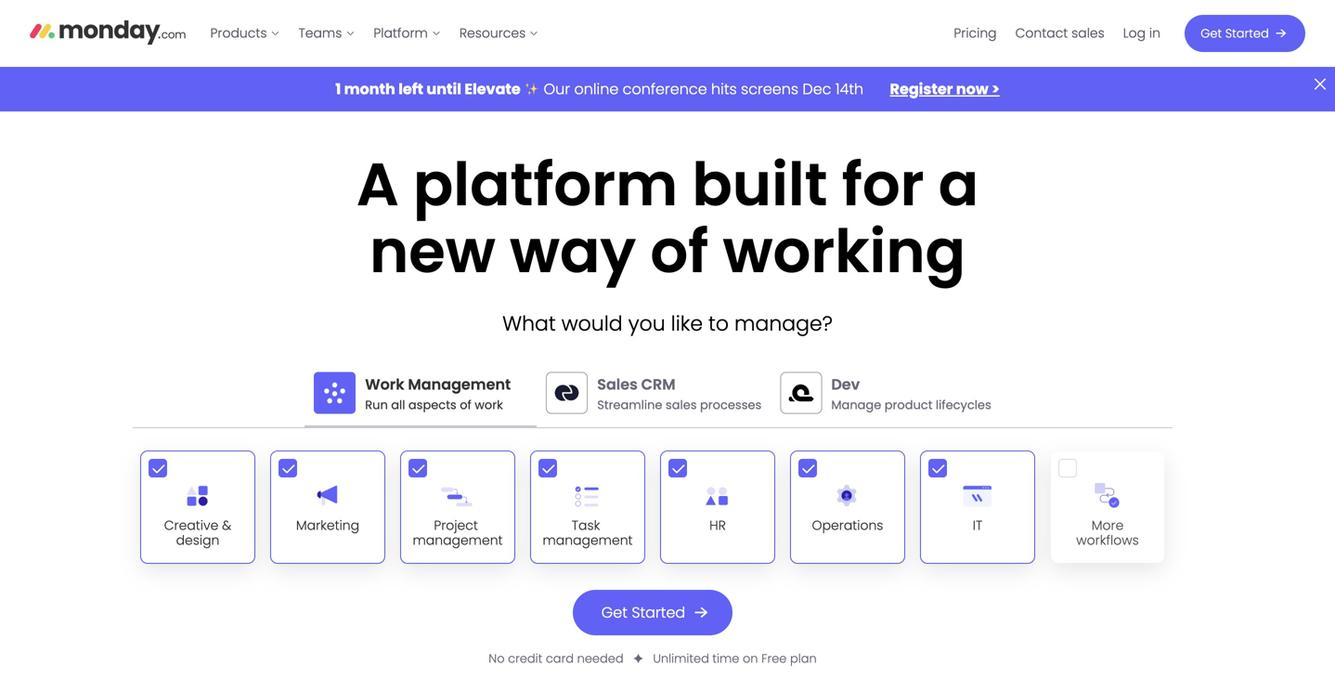 Task type: describe. For each thing, give the bounding box(es) containing it.
processes
[[700, 397, 762, 413]]

sales crm streamline sales processes
[[598, 374, 762, 413]]

manage?
[[735, 310, 833, 338]]

pricing link
[[945, 19, 1007, 48]]

needed
[[577, 650, 624, 667]]

creative
[[164, 516, 219, 534]]

work management run all aspects of work
[[365, 374, 511, 413]]

1 horizontal spatial get started button
[[1185, 15, 1306, 52]]

>
[[992, 79, 1000, 99]]

manage
[[832, 397, 882, 413]]

Creative & design checkbox
[[140, 450, 255, 564]]

contact
[[1016, 24, 1069, 42]]

hits
[[712, 79, 737, 99]]

get for the rightmost "get started" button
[[1201, 25, 1223, 42]]

Marketing checkbox
[[270, 450, 386, 564]]

dev dark image
[[781, 372, 823, 414]]

monday.com logo image
[[30, 12, 186, 51]]

built
[[692, 143, 828, 226]]

in
[[1150, 24, 1161, 42]]

Task management checkbox
[[530, 450, 646, 564]]

hr image
[[700, 477, 737, 514]]

to
[[709, 310, 729, 338]]

more image
[[1090, 477, 1127, 514]]

a platform built for a
[[357, 143, 979, 226]]

task image
[[569, 477, 607, 514]]

products link
[[201, 19, 289, 48]]

1
[[336, 79, 341, 99]]

more
[[1092, 516, 1124, 534]]

for
[[842, 143, 925, 226]]

crm
[[642, 374, 676, 395]]

contact sales button
[[1007, 19, 1115, 48]]

get started for the rightmost "get started" button
[[1201, 25, 1270, 42]]

register now > link
[[891, 79, 1000, 99]]

working
[[723, 210, 966, 293]]

like
[[671, 310, 703, 338]]

creative & design
[[164, 516, 232, 549]]

run
[[365, 397, 388, 413]]

operations
[[812, 516, 884, 534]]

0 horizontal spatial started
[[632, 602, 686, 623]]

a
[[357, 143, 399, 226]]

contact sales
[[1016, 24, 1105, 42]]

platform
[[374, 24, 428, 42]]

log in link
[[1115, 19, 1171, 48]]

resources
[[460, 24, 526, 42]]

our
[[544, 79, 571, 99]]

teams link
[[289, 19, 365, 48]]

started inside main element
[[1226, 25, 1270, 42]]

it
[[973, 516, 983, 534]]

pricing
[[954, 24, 997, 42]]

✨
[[525, 79, 540, 99]]

on
[[743, 650, 759, 667]]

platform
[[413, 143, 678, 226]]

marketing image
[[309, 477, 347, 514]]

screens
[[741, 79, 799, 99]]

crm color image
[[546, 372, 588, 414]]

it image
[[959, 477, 997, 514]]

dec
[[803, 79, 832, 99]]

products
[[210, 24, 267, 42]]

product
[[885, 397, 933, 413]]

dev color image
[[781, 372, 823, 414]]

lifecycles
[[936, 397, 992, 413]]

management
[[408, 374, 511, 395]]

get started for bottom "get started" button
[[602, 602, 686, 623]]

elevate
[[465, 79, 521, 99]]

task management
[[543, 516, 633, 549]]

sales inside sales crm streamline sales processes
[[666, 397, 697, 413]]

resources link
[[450, 19, 548, 48]]

teams
[[299, 24, 342, 42]]

main element
[[201, 0, 1306, 67]]

14th
[[836, 79, 864, 99]]

until
[[427, 79, 462, 99]]

marketing
[[296, 516, 360, 534]]

streamline
[[598, 397, 663, 413]]

project management image
[[439, 477, 477, 514]]

project
[[434, 516, 478, 534]]

now
[[957, 79, 989, 99]]

HR checkbox
[[661, 450, 776, 564]]

creative design image
[[179, 477, 217, 514]]



Task type: vqa. For each thing, say whether or not it's contained in the screenshot.
right the account
no



Task type: locate. For each thing, give the bounding box(es) containing it.
More workflows checkbox
[[1051, 450, 1166, 564]]

IT checkbox
[[921, 450, 1036, 564]]

dev manage product lifecycles
[[832, 374, 992, 413]]

conference
[[623, 79, 708, 99]]

0 vertical spatial get started
[[1201, 25, 1270, 42]]

design
[[176, 531, 220, 549]]

time
[[713, 650, 740, 667]]

free
[[762, 650, 787, 667]]

Operations checkbox
[[791, 450, 906, 564]]

sales
[[1072, 24, 1105, 42], [666, 397, 697, 413]]

get right in
[[1201, 25, 1223, 42]]

platform link
[[365, 19, 450, 48]]

a
[[939, 143, 979, 226]]

2 management from the left
[[543, 531, 633, 549]]

online
[[575, 79, 619, 99]]

log in
[[1124, 24, 1161, 42]]

1 horizontal spatial of
[[651, 210, 709, 293]]

&
[[222, 516, 232, 534]]

task
[[572, 516, 601, 534]]

1 month left until elevate ✨ our online conference hits screens dec 14th
[[336, 79, 868, 99]]

get started button
[[1185, 15, 1306, 52], [573, 590, 733, 635]]

✦
[[634, 650, 643, 667]]

management down project management image
[[413, 531, 503, 549]]

dev
[[832, 374, 861, 395]]

management for project
[[413, 531, 503, 549]]

sales down crm
[[666, 397, 697, 413]]

sales
[[598, 374, 638, 395]]

of down "management"
[[460, 397, 472, 413]]

started right in
[[1226, 25, 1270, 42]]

left
[[399, 79, 424, 99]]

1 horizontal spatial get
[[1201, 25, 1223, 42]]

group
[[133, 443, 1173, 571]]

workflows
[[1077, 531, 1140, 549]]

list containing pricing
[[945, 0, 1171, 67]]

wm color image
[[314, 372, 356, 414]]

all
[[391, 397, 405, 413]]

get
[[1201, 25, 1223, 42], [602, 602, 628, 623]]

way
[[510, 210, 636, 293]]

get started button right in
[[1185, 15, 1306, 52]]

0 horizontal spatial of
[[460, 397, 472, 413]]

Project management checkbox
[[400, 450, 516, 564]]

0 horizontal spatial list
[[201, 0, 548, 67]]

of
[[651, 210, 709, 293], [460, 397, 472, 413]]

0 horizontal spatial get started button
[[573, 590, 733, 635]]

new way of working
[[370, 210, 966, 293]]

1 horizontal spatial get started
[[1201, 25, 1270, 42]]

no credit card needed   ✦    unlimited time on free plan
[[489, 650, 817, 667]]

1 vertical spatial get started button
[[573, 590, 733, 635]]

register
[[891, 79, 954, 99]]

1 vertical spatial sales
[[666, 397, 697, 413]]

project management
[[413, 516, 503, 549]]

sales inside contact sales button
[[1072, 24, 1105, 42]]

management inside project management option
[[413, 531, 503, 549]]

0 horizontal spatial get started
[[602, 602, 686, 623]]

management inside "task management" checkbox
[[543, 531, 633, 549]]

hr
[[710, 516, 726, 534]]

0 vertical spatial get
[[1201, 25, 1223, 42]]

0 vertical spatial started
[[1226, 25, 1270, 42]]

you
[[629, 310, 666, 338]]

started
[[1226, 25, 1270, 42], [632, 602, 686, 623]]

1 management from the left
[[413, 531, 503, 549]]

2 list from the left
[[945, 0, 1171, 67]]

0 vertical spatial sales
[[1072, 24, 1105, 42]]

new
[[370, 210, 496, 293]]

wm dark image
[[314, 372, 356, 414]]

more workflows
[[1077, 516, 1140, 549]]

group containing creative & design
[[133, 443, 1173, 571]]

sales right contact
[[1072, 24, 1105, 42]]

get inside main element
[[1201, 25, 1223, 42]]

0 horizontal spatial get
[[602, 602, 628, 623]]

get up needed
[[602, 602, 628, 623]]

get started button up no credit card needed   ✦    unlimited time on free plan
[[573, 590, 733, 635]]

1 vertical spatial get started
[[602, 602, 686, 623]]

work
[[475, 397, 503, 413]]

what would you like to manage?
[[503, 310, 833, 338]]

plan
[[791, 650, 817, 667]]

0 horizontal spatial management
[[413, 531, 503, 549]]

month
[[344, 79, 396, 99]]

started up no credit card needed   ✦    unlimited time on free plan
[[632, 602, 686, 623]]

1 vertical spatial started
[[632, 602, 686, 623]]

list
[[201, 0, 548, 67], [945, 0, 1171, 67]]

1 vertical spatial of
[[460, 397, 472, 413]]

0 horizontal spatial sales
[[666, 397, 697, 413]]

0 vertical spatial of
[[651, 210, 709, 293]]

management
[[413, 531, 503, 549], [543, 531, 633, 549]]

1 horizontal spatial list
[[945, 0, 1171, 67]]

list containing products
[[201, 0, 548, 67]]

ops image
[[829, 477, 867, 514]]

1 horizontal spatial sales
[[1072, 24, 1105, 42]]

what
[[503, 310, 556, 338]]

crm dark image
[[546, 372, 588, 414]]

get started
[[1201, 25, 1270, 42], [602, 602, 686, 623]]

would
[[562, 310, 623, 338]]

get started up ✦
[[602, 602, 686, 623]]

management for task
[[543, 531, 633, 549]]

no
[[489, 650, 505, 667]]

card
[[546, 650, 574, 667]]

unlimited
[[653, 650, 710, 667]]

credit
[[508, 650, 543, 667]]

1 list from the left
[[201, 0, 548, 67]]

of up the like
[[651, 210, 709, 293]]

aspects
[[409, 397, 457, 413]]

register now >
[[891, 79, 1000, 99]]

of inside work management run all aspects of work
[[460, 397, 472, 413]]

get started right in
[[1201, 25, 1270, 42]]

management down task icon
[[543, 531, 633, 549]]

get for bottom "get started" button
[[602, 602, 628, 623]]

work
[[365, 374, 405, 395]]

1 horizontal spatial started
[[1226, 25, 1270, 42]]

0 vertical spatial get started button
[[1185, 15, 1306, 52]]

1 horizontal spatial management
[[543, 531, 633, 549]]

log
[[1124, 24, 1147, 42]]

get started inside main element
[[1201, 25, 1270, 42]]

1 vertical spatial get
[[602, 602, 628, 623]]



